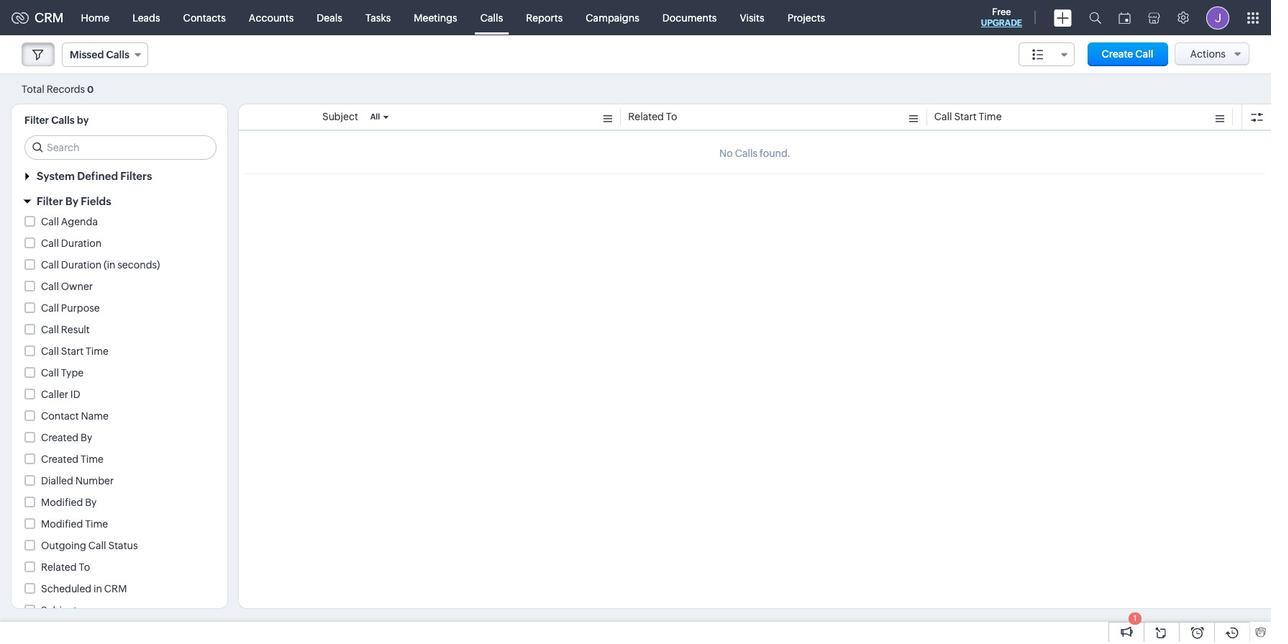 Task type: locate. For each thing, give the bounding box(es) containing it.
related to
[[629, 111, 678, 122], [41, 561, 90, 573]]

upgrade
[[982, 18, 1023, 28]]

(in
[[104, 259, 115, 271]]

free upgrade
[[982, 6, 1023, 28]]

in
[[94, 583, 102, 595]]

call type
[[41, 367, 84, 379]]

duration
[[61, 238, 102, 249], [61, 259, 102, 271]]

1 vertical spatial created
[[41, 453, 79, 465]]

0 vertical spatial call start time
[[935, 111, 1002, 122]]

duration up owner
[[61, 259, 102, 271]]

leads link
[[121, 0, 172, 35]]

crm right "logo"
[[35, 10, 64, 25]]

created by
[[41, 432, 92, 443]]

modified up outgoing
[[41, 518, 83, 530]]

time
[[979, 111, 1002, 122], [86, 346, 109, 357], [81, 453, 104, 465], [85, 518, 108, 530]]

create call button
[[1088, 42, 1169, 66]]

contacts link
[[172, 0, 237, 35]]

2 vertical spatial by
[[85, 497, 97, 508]]

0 horizontal spatial subject
[[41, 605, 77, 616]]

home
[[81, 12, 110, 23]]

related
[[629, 111, 664, 122], [41, 561, 77, 573]]

free
[[993, 6, 1012, 17]]

0
[[87, 84, 94, 95]]

0 vertical spatial start
[[955, 111, 977, 122]]

crm right in
[[104, 583, 127, 595]]

by inside dropdown button
[[65, 195, 78, 207]]

calls inside 'field'
[[106, 49, 130, 60]]

caller
[[41, 389, 68, 400]]

name
[[81, 410, 109, 422]]

0 vertical spatial modified
[[41, 497, 83, 508]]

1 horizontal spatial call start time
[[935, 111, 1002, 122]]

1 created from the top
[[41, 432, 79, 443]]

modified for modified by
[[41, 497, 83, 508]]

modified time
[[41, 518, 108, 530]]

0 vertical spatial calls
[[481, 12, 503, 23]]

meetings
[[414, 12, 458, 23]]

created for created time
[[41, 453, 79, 465]]

crm
[[35, 10, 64, 25], [104, 583, 127, 595]]

calls left 'reports' link
[[481, 12, 503, 23]]

projects link
[[776, 0, 837, 35]]

records
[[47, 83, 85, 95]]

1 vertical spatial calls
[[106, 49, 130, 60]]

visits link
[[729, 0, 776, 35]]

1 horizontal spatial calls
[[106, 49, 130, 60]]

modified by
[[41, 497, 97, 508]]

actions
[[1191, 48, 1227, 60]]

0 vertical spatial by
[[65, 195, 78, 207]]

1 vertical spatial call start time
[[41, 346, 109, 357]]

subject
[[322, 111, 358, 122], [41, 605, 77, 616]]

1 horizontal spatial to
[[666, 111, 678, 122]]

agenda
[[61, 216, 98, 227]]

by up call agenda
[[65, 195, 78, 207]]

calls
[[481, 12, 503, 23], [106, 49, 130, 60], [51, 114, 75, 126]]

call start time
[[935, 111, 1002, 122], [41, 346, 109, 357]]

number
[[75, 475, 114, 487]]

missed calls
[[70, 49, 130, 60]]

1 vertical spatial filter
[[37, 195, 63, 207]]

outgoing
[[41, 540, 86, 551]]

1 modified from the top
[[41, 497, 83, 508]]

owner
[[61, 281, 93, 292]]

1 vertical spatial to
[[79, 561, 90, 573]]

contact name
[[41, 410, 109, 422]]

0 horizontal spatial call start time
[[41, 346, 109, 357]]

filter calls by
[[24, 114, 89, 126]]

1 vertical spatial related to
[[41, 561, 90, 573]]

0 vertical spatial filter
[[24, 114, 49, 126]]

duration down agenda on the left top of page
[[61, 238, 102, 249]]

scheduled in crm
[[41, 583, 127, 595]]

0 horizontal spatial to
[[79, 561, 90, 573]]

call result
[[41, 324, 90, 335]]

2 vertical spatial calls
[[51, 114, 75, 126]]

calls left by on the left
[[51, 114, 75, 126]]

None field
[[1019, 42, 1075, 66]]

dialled
[[41, 475, 73, 487]]

1 vertical spatial subject
[[41, 605, 77, 616]]

filter inside dropdown button
[[37, 195, 63, 207]]

1 duration from the top
[[61, 238, 102, 249]]

calls for filter calls by
[[51, 114, 75, 126]]

0 vertical spatial duration
[[61, 238, 102, 249]]

2 duration from the top
[[61, 259, 102, 271]]

0 horizontal spatial crm
[[35, 10, 64, 25]]

system
[[37, 170, 75, 182]]

subject down scheduled
[[41, 605, 77, 616]]

0 horizontal spatial start
[[61, 346, 84, 357]]

0 vertical spatial related
[[629, 111, 664, 122]]

1 vertical spatial modified
[[41, 518, 83, 530]]

call duration
[[41, 238, 102, 249]]

contact
[[41, 410, 79, 422]]

calls right missed
[[106, 49, 130, 60]]

1 vertical spatial by
[[81, 432, 92, 443]]

profile element
[[1198, 0, 1239, 35]]

caller id
[[41, 389, 80, 400]]

1 vertical spatial related
[[41, 561, 77, 573]]

modified down dialled
[[41, 497, 83, 508]]

0 vertical spatial related to
[[629, 111, 678, 122]]

fields
[[81, 195, 111, 207]]

call duration (in seconds)
[[41, 259, 160, 271]]

filter
[[24, 114, 49, 126], [37, 195, 63, 207]]

create call
[[1102, 48, 1154, 60]]

home link
[[70, 0, 121, 35]]

call
[[1136, 48, 1154, 60], [935, 111, 953, 122], [41, 216, 59, 227], [41, 238, 59, 249], [41, 259, 59, 271], [41, 281, 59, 292], [41, 302, 59, 314], [41, 324, 59, 335], [41, 346, 59, 357], [41, 367, 59, 379], [88, 540, 106, 551]]

created down contact
[[41, 432, 79, 443]]

campaigns
[[586, 12, 640, 23]]

to
[[666, 111, 678, 122], [79, 561, 90, 573]]

0 vertical spatial crm
[[35, 10, 64, 25]]

filter down total
[[24, 114, 49, 126]]

1 horizontal spatial subject
[[322, 111, 358, 122]]

by for created
[[81, 432, 92, 443]]

accounts
[[249, 12, 294, 23]]

deals
[[317, 12, 343, 23]]

by for modified
[[85, 497, 97, 508]]

subject left all
[[322, 111, 358, 122]]

2 horizontal spatial calls
[[481, 12, 503, 23]]

deals link
[[305, 0, 354, 35]]

0 vertical spatial to
[[666, 111, 678, 122]]

by down number
[[85, 497, 97, 508]]

1 vertical spatial duration
[[61, 259, 102, 271]]

outgoing call status
[[41, 540, 138, 551]]

call inside button
[[1136, 48, 1154, 60]]

0 horizontal spatial calls
[[51, 114, 75, 126]]

Search text field
[[25, 136, 216, 159]]

missed
[[70, 49, 104, 60]]

1 vertical spatial crm
[[104, 583, 127, 595]]

start
[[955, 111, 977, 122], [61, 346, 84, 357]]

2 modified from the top
[[41, 518, 83, 530]]

0 vertical spatial created
[[41, 432, 79, 443]]

by
[[65, 195, 78, 207], [81, 432, 92, 443], [85, 497, 97, 508]]

created
[[41, 432, 79, 443], [41, 453, 79, 465]]

call purpose
[[41, 302, 100, 314]]

created up dialled
[[41, 453, 79, 465]]

all
[[370, 112, 380, 121]]

accounts link
[[237, 0, 305, 35]]

modified
[[41, 497, 83, 508], [41, 518, 83, 530]]

1 horizontal spatial start
[[955, 111, 977, 122]]

filter down system
[[37, 195, 63, 207]]

profile image
[[1207, 6, 1230, 29]]

seconds)
[[117, 259, 160, 271]]

0 vertical spatial subject
[[322, 111, 358, 122]]

1 horizontal spatial crm
[[104, 583, 127, 595]]

2 created from the top
[[41, 453, 79, 465]]

by down name
[[81, 432, 92, 443]]



Task type: vqa. For each thing, say whether or not it's contained in the screenshot.
left YEAR
no



Task type: describe. For each thing, give the bounding box(es) containing it.
reports link
[[515, 0, 575, 35]]

create menu image
[[1055, 9, 1073, 26]]

visits
[[740, 12, 765, 23]]

search element
[[1081, 0, 1111, 35]]

filter for filter calls by
[[24, 114, 49, 126]]

search image
[[1090, 12, 1102, 24]]

projects
[[788, 12, 826, 23]]

calls link
[[469, 0, 515, 35]]

total records 0
[[22, 83, 94, 95]]

1 horizontal spatial related to
[[629, 111, 678, 122]]

defined
[[77, 170, 118, 182]]

duration for call duration (in seconds)
[[61, 259, 102, 271]]

created for created by
[[41, 432, 79, 443]]

dialled number
[[41, 475, 114, 487]]

system defined filters
[[37, 170, 152, 182]]

1 vertical spatial start
[[61, 346, 84, 357]]

system defined filters button
[[12, 163, 227, 189]]

result
[[61, 324, 90, 335]]

tasks link
[[354, 0, 403, 35]]

filter for filter by fields
[[37, 195, 63, 207]]

1 horizontal spatial related
[[629, 111, 664, 122]]

status
[[108, 540, 138, 551]]

meetings link
[[403, 0, 469, 35]]

reports
[[526, 12, 563, 23]]

purpose
[[61, 302, 100, 314]]

modified for modified time
[[41, 518, 83, 530]]

contacts
[[183, 12, 226, 23]]

call agenda
[[41, 216, 98, 227]]

leads
[[133, 12, 160, 23]]

filters
[[120, 170, 152, 182]]

documents link
[[651, 0, 729, 35]]

create
[[1102, 48, 1134, 60]]

total
[[22, 83, 45, 95]]

filter by fields button
[[12, 189, 227, 214]]

duration for call duration
[[61, 238, 102, 249]]

by
[[77, 114, 89, 126]]

size image
[[1033, 48, 1044, 61]]

created time
[[41, 453, 104, 465]]

id
[[70, 389, 80, 400]]

by for filter
[[65, 195, 78, 207]]

logo image
[[12, 12, 29, 23]]

0 horizontal spatial related
[[41, 561, 77, 573]]

calls for missed calls
[[106, 49, 130, 60]]

crm link
[[12, 10, 64, 25]]

documents
[[663, 12, 717, 23]]

Missed Calls field
[[62, 42, 148, 67]]

scheduled
[[41, 583, 92, 595]]

1
[[1134, 614, 1137, 623]]

filter by fields
[[37, 195, 111, 207]]

type
[[61, 367, 84, 379]]

campaigns link
[[575, 0, 651, 35]]

0 horizontal spatial related to
[[41, 561, 90, 573]]

call owner
[[41, 281, 93, 292]]

calendar image
[[1119, 12, 1132, 23]]

tasks
[[366, 12, 391, 23]]

create menu element
[[1046, 0, 1081, 35]]



